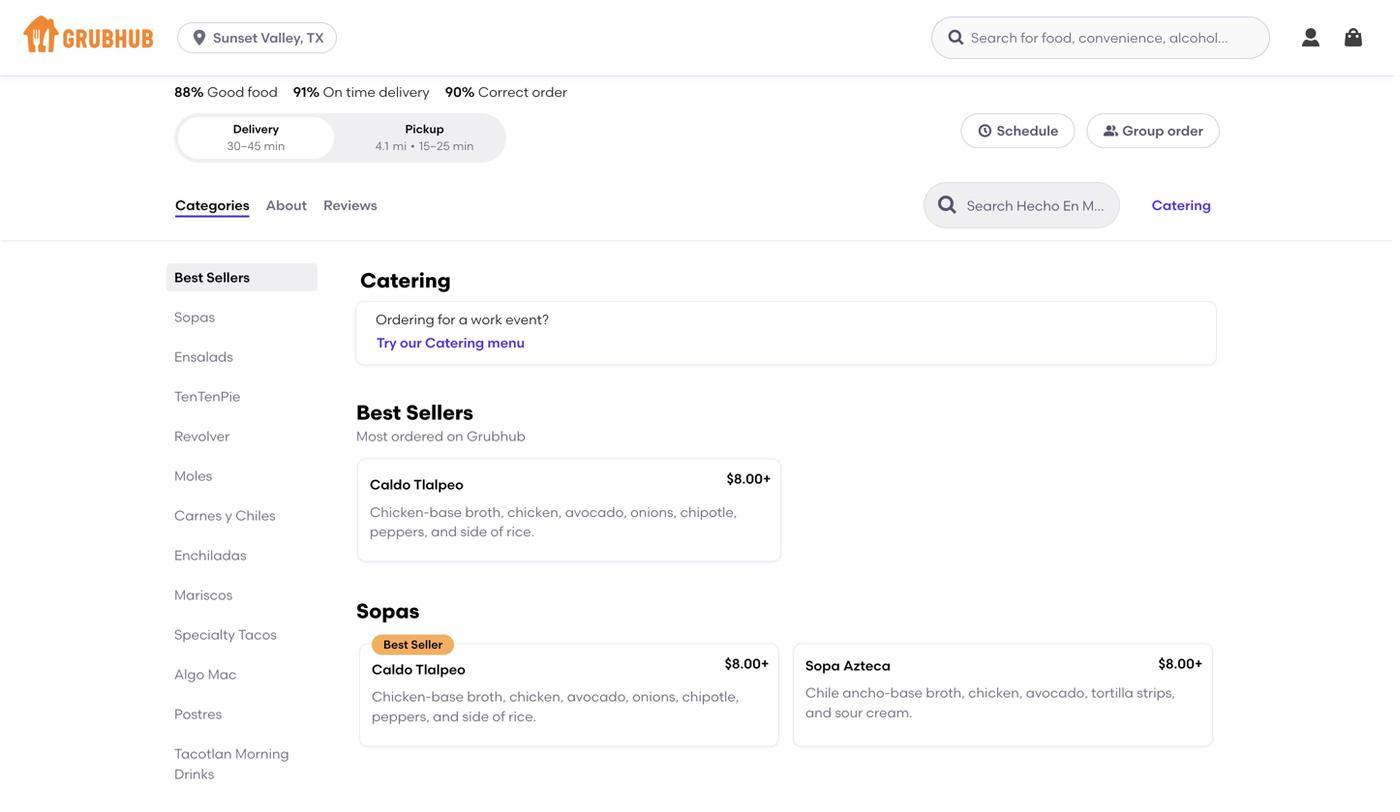 Task type: locate. For each thing, give the bounding box(es) containing it.
chile
[[806, 685, 840, 701]]

strips,
[[1137, 685, 1176, 701]]

schedule
[[997, 123, 1059, 139]]

mi
[[393, 139, 407, 153]]

and down chile
[[806, 705, 832, 721]]

0 vertical spatial tlalpeo
[[414, 477, 464, 493]]

caldo tlalpeo
[[370, 477, 464, 493], [372, 661, 466, 678]]

reviews
[[324, 197, 378, 213]]

on time delivery
[[323, 84, 430, 100]]

0 vertical spatial peppers,
[[370, 524, 428, 540]]

correct
[[478, 84, 529, 100]]

tentenpie
[[174, 388, 241, 405]]

postres
[[174, 706, 222, 723]]

0 vertical spatial onions,
[[631, 504, 677, 520]]

caldo
[[370, 477, 411, 493], [372, 661, 413, 678]]

0 vertical spatial caldo tlalpeo
[[370, 477, 464, 493]]

option group containing delivery 30–45 min
[[174, 114, 507, 163]]

onions,
[[631, 504, 677, 520], [633, 689, 679, 705]]

1 vertical spatial onions,
[[633, 689, 679, 705]]

on
[[447, 428, 464, 444]]

about
[[266, 197, 307, 213]]

$8.00
[[727, 471, 763, 487], [725, 656, 761, 672], [1159, 656, 1195, 672]]

catering down group order
[[1152, 197, 1212, 213]]

1 horizontal spatial order
[[1168, 123, 1204, 139]]

chicken,
[[508, 504, 562, 520], [969, 685, 1023, 701], [510, 689, 564, 705]]

schedule button
[[962, 114, 1075, 148]]

chipotle,
[[681, 504, 737, 520], [682, 689, 739, 705]]

4.3 • 555 ratings
[[199, 57, 304, 73]]

catering
[[1152, 197, 1212, 213], [360, 268, 451, 293], [425, 335, 485, 351]]

chicken- down ordered
[[370, 504, 430, 520]]

1 min from the left
[[264, 139, 285, 153]]

best left seller
[[384, 638, 408, 652]]

sellers up on
[[406, 400, 474, 425]]

best down categories "button"
[[174, 269, 203, 286]]

caldo down most
[[370, 477, 411, 493]]

0 vertical spatial rice.
[[507, 524, 535, 540]]

0 horizontal spatial sopas
[[174, 309, 215, 325]]

group order
[[1123, 123, 1204, 139]]

•
[[221, 57, 227, 73], [308, 57, 313, 73], [543, 57, 548, 73], [411, 139, 415, 153]]

0 vertical spatial sopas
[[174, 309, 215, 325]]

0 vertical spatial chipotle,
[[681, 504, 737, 520]]

sopa azteca
[[806, 658, 891, 674]]

side
[[461, 524, 487, 540], [463, 709, 489, 725]]

tlalpeo down on
[[414, 477, 464, 493]]

0 vertical spatial catering
[[1152, 197, 1212, 213]]

order
[[532, 84, 568, 100], [1168, 123, 1204, 139]]

work
[[471, 311, 503, 328]]

1 vertical spatial caldo
[[372, 661, 413, 678]]

base inside chile ancho-base broth, chicken, avocado, tortilla strips, and sour cream.
[[891, 685, 923, 701]]

best for best seller
[[384, 638, 408, 652]]

caldo down best seller
[[372, 661, 413, 678]]

carnes
[[174, 508, 222, 524]]

ste
[[493, 57, 514, 73]]

william
[[367, 57, 415, 73]]

svg image
[[1300, 26, 1323, 49], [1343, 26, 1366, 49], [947, 28, 967, 47], [174, 55, 194, 75], [978, 123, 993, 139]]

1 vertical spatial sellers
[[406, 400, 474, 425]]

order for group order
[[1168, 123, 1204, 139]]

order right "group"
[[1168, 123, 1204, 139]]

sellers inside best sellers most ordered on grubhub
[[406, 400, 474, 425]]

0 vertical spatial caldo
[[370, 477, 411, 493]]

en
[[282, 6, 320, 43]]

sopas up best seller
[[356, 599, 420, 624]]

catering inside button
[[1152, 197, 1212, 213]]

catering inside ordering for a work event? try our catering menu
[[425, 335, 485, 351]]

1 vertical spatial rice.
[[509, 709, 537, 725]]

and down on
[[431, 524, 457, 540]]

+ for chile ancho-base broth, chicken, avocado, tortilla strips, and sour cream.
[[1195, 656, 1203, 672]]

1 horizontal spatial min
[[453, 139, 474, 153]]

catering up ordering
[[360, 268, 451, 293]]

1 vertical spatial of
[[493, 709, 506, 725]]

• right the mi
[[411, 139, 415, 153]]

algo
[[174, 666, 205, 683]]

2 min from the left
[[453, 139, 474, 153]]

about button
[[265, 170, 308, 240]]

best sellers most ordered on grubhub
[[356, 400, 526, 444]]

main navigation navigation
[[0, 0, 1395, 76]]

tlalpeo down seller
[[416, 661, 466, 678]]

chicken, inside chile ancho-base broth, chicken, avocado, tortilla strips, and sour cream.
[[969, 685, 1023, 701]]

0060
[[612, 57, 645, 73]]

0 vertical spatial order
[[532, 84, 568, 100]]

+
[[763, 471, 771, 487], [761, 656, 769, 672], [1195, 656, 1203, 672]]

1 vertical spatial chipotle,
[[682, 689, 739, 705]]

sellers down categories "button"
[[207, 269, 250, 286]]

grubhub
[[467, 428, 526, 444]]

min inside pickup 4.1 mi • 15–25 min
[[453, 139, 474, 153]]

caldo tlalpeo down ordered
[[370, 477, 464, 493]]

0 horizontal spatial sellers
[[207, 269, 250, 286]]

sopas up ensalads
[[174, 309, 215, 325]]

avocado,
[[565, 504, 627, 520], [1027, 685, 1089, 701], [567, 689, 629, 705]]

1 vertical spatial chicken-
[[372, 689, 432, 705]]

0 horizontal spatial order
[[532, 84, 568, 100]]

sopas
[[174, 309, 215, 325], [356, 599, 420, 624]]

• 6001 w william cannon dr ste 301 • (512) 301-0060
[[308, 57, 645, 73]]

0 horizontal spatial min
[[264, 139, 285, 153]]

best inside best sellers most ordered on grubhub
[[356, 400, 401, 425]]

1 vertical spatial peppers,
[[372, 709, 430, 725]]

tortilla
[[1092, 685, 1134, 701]]

ancho-
[[843, 685, 891, 701]]

seller
[[411, 638, 443, 652]]

categories button
[[174, 170, 251, 240]]

1 vertical spatial sopas
[[356, 599, 420, 624]]

base up cream.
[[891, 685, 923, 701]]

order inside button
[[1168, 123, 1204, 139]]

$8.00 +
[[727, 471, 771, 487], [725, 656, 769, 672], [1159, 656, 1203, 672]]

2 vertical spatial catering
[[425, 335, 485, 351]]

mac
[[208, 666, 237, 683]]

min inside delivery 30–45 min
[[264, 139, 285, 153]]

of
[[491, 524, 504, 540], [493, 709, 506, 725]]

catering down for
[[425, 335, 485, 351]]

$8.00 for chicken-base broth, chicken, avocado, onions, chipotle, peppers, and side of rice.
[[727, 471, 763, 487]]

15–25
[[419, 139, 450, 153]]

broth, inside chile ancho-base broth, chicken, avocado, tortilla strips, and sour cream.
[[926, 685, 966, 701]]

try
[[377, 335, 397, 351]]

sopa
[[806, 658, 841, 674]]

base
[[430, 504, 462, 520], [891, 685, 923, 701], [432, 689, 464, 705]]

carnes y chiles
[[174, 508, 276, 524]]

0 vertical spatial chicken-base broth, chicken, avocado, onions, chipotle, peppers, and side of rice.
[[370, 504, 737, 540]]

cannon
[[419, 57, 472, 73]]

1 vertical spatial order
[[1168, 123, 1204, 139]]

301-
[[585, 57, 612, 73]]

min right 15–25
[[453, 139, 474, 153]]

time
[[346, 84, 376, 100]]

min down delivery
[[264, 139, 285, 153]]

2 vertical spatial best
[[384, 638, 408, 652]]

1 vertical spatial caldo tlalpeo
[[372, 661, 466, 678]]

tx
[[307, 30, 324, 46]]

best up most
[[356, 400, 401, 425]]

90
[[445, 84, 462, 100]]

order down (512)
[[532, 84, 568, 100]]

$8.00 + for chicken-base broth, chicken, avocado, onions, chipotle, peppers, and side of rice.
[[727, 471, 771, 487]]

+ for chicken-base broth, chicken, avocado, onions, chipotle, peppers, and side of rice.
[[763, 471, 771, 487]]

base down seller
[[432, 689, 464, 705]]

chicken- down best seller
[[372, 689, 432, 705]]

best sellers
[[174, 269, 250, 286]]

1 horizontal spatial sellers
[[406, 400, 474, 425]]

min
[[264, 139, 285, 153], [453, 139, 474, 153]]

peppers,
[[370, 524, 428, 540], [372, 709, 430, 725]]

$8.00 + for chile ancho-base broth, chicken, avocado, tortilla strips, and sour cream.
[[1159, 656, 1203, 672]]

6001
[[317, 57, 347, 73]]

delivery
[[233, 122, 279, 136]]

caldo tlalpeo down best seller
[[372, 661, 466, 678]]

event?
[[506, 311, 549, 328]]

sunset valley, tx button
[[177, 22, 345, 53]]

1 vertical spatial catering
[[360, 268, 451, 293]]

option group
[[174, 114, 507, 163]]

0 vertical spatial sellers
[[207, 269, 250, 286]]

1 vertical spatial best
[[356, 400, 401, 425]]

azteca
[[844, 658, 891, 674]]

and
[[431, 524, 457, 540], [806, 705, 832, 721], [433, 709, 459, 725]]

tacos
[[238, 627, 277, 643]]

• inside pickup 4.1 mi • 15–25 min
[[411, 139, 415, 153]]

0 vertical spatial best
[[174, 269, 203, 286]]

ordering
[[376, 311, 435, 328]]

chicken-
[[370, 504, 430, 520], [372, 689, 432, 705]]

tacotlan
[[174, 746, 232, 762]]



Task type: vqa. For each thing, say whether or not it's contained in the screenshot.
broth,
yes



Task type: describe. For each thing, give the bounding box(es) containing it.
1 vertical spatial side
[[463, 709, 489, 725]]

chiles
[[236, 508, 276, 524]]

1 vertical spatial tlalpeo
[[416, 661, 466, 678]]

sellers for best sellers most ordered on grubhub
[[406, 400, 474, 425]]

correct order
[[478, 84, 568, 100]]

drinks
[[174, 766, 214, 783]]

• left 6001
[[308, 57, 313, 73]]

revolver
[[174, 428, 230, 445]]

best seller
[[384, 638, 443, 652]]

sunset valley, tx
[[213, 30, 324, 46]]

mariscos
[[174, 587, 233, 603]]

try our catering menu button
[[368, 322, 534, 364]]

pickup 4.1 mi • 15–25 min
[[376, 122, 474, 153]]

y
[[225, 508, 232, 524]]

ratings
[[258, 57, 304, 73]]

good food
[[207, 84, 278, 100]]

w
[[350, 57, 363, 73]]

valley,
[[261, 30, 304, 46]]

4.3
[[199, 57, 218, 73]]

pickup
[[405, 122, 444, 136]]

menu
[[488, 335, 525, 351]]

enchiladas
[[174, 547, 247, 564]]

algo mac
[[174, 666, 237, 683]]

for
[[438, 311, 456, 328]]

most
[[356, 428, 388, 444]]

order for correct order
[[532, 84, 568, 100]]

delivery 30–45 min
[[227, 122, 285, 153]]

catering button
[[1144, 184, 1220, 227]]

91
[[293, 84, 307, 100]]

morning
[[235, 746, 289, 762]]

group order button
[[1087, 114, 1220, 148]]

people icon image
[[1104, 123, 1119, 139]]

• right 4.3
[[221, 57, 227, 73]]

ensalads
[[174, 349, 233, 365]]

good
[[207, 84, 244, 100]]

food
[[248, 84, 278, 100]]

group
[[1123, 123, 1165, 139]]

4.1
[[376, 139, 389, 153]]

0 vertical spatial chicken-
[[370, 504, 430, 520]]

0 vertical spatial of
[[491, 524, 504, 540]]

hecho en mexico
[[174, 6, 439, 43]]

svg image inside the 'schedule' button
[[978, 123, 993, 139]]

tacotlan morning drinks
[[174, 746, 289, 783]]

ordered
[[391, 428, 444, 444]]

on
[[323, 84, 343, 100]]

search icon image
[[936, 194, 960, 217]]

Search for food, convenience, alcohol... search field
[[932, 16, 1271, 59]]

reviews button
[[323, 170, 379, 240]]

1 horizontal spatial sopas
[[356, 599, 420, 624]]

(512)
[[552, 57, 582, 73]]

88
[[174, 84, 191, 100]]

555
[[231, 57, 255, 73]]

301
[[518, 57, 539, 73]]

categories
[[175, 197, 250, 213]]

Search Hecho En Mexico search field
[[966, 197, 1114, 215]]

moles
[[174, 468, 212, 484]]

specialty tacos
[[174, 627, 277, 643]]

and down seller
[[433, 709, 459, 725]]

30–45
[[227, 139, 261, 153]]

our
[[400, 335, 422, 351]]

chile ancho-base broth, chicken, avocado, tortilla strips, and sour cream.
[[806, 685, 1176, 721]]

hecho
[[174, 6, 275, 43]]

best for best sellers most ordered on grubhub
[[356, 400, 401, 425]]

• right 301
[[543, 57, 548, 73]]

base down on
[[430, 504, 462, 520]]

sunset
[[213, 30, 258, 46]]

and inside chile ancho-base broth, chicken, avocado, tortilla strips, and sour cream.
[[806, 705, 832, 721]]

delivery
[[379, 84, 430, 100]]

best for best sellers
[[174, 269, 203, 286]]

svg image
[[190, 28, 209, 47]]

dr
[[475, 57, 490, 73]]

cream.
[[867, 705, 913, 721]]

$8.00 for chile ancho-base broth, chicken, avocado, tortilla strips, and sour cream.
[[1159, 656, 1195, 672]]

a
[[459, 311, 468, 328]]

1 vertical spatial chicken-base broth, chicken, avocado, onions, chipotle, peppers, and side of rice.
[[372, 689, 739, 725]]

ordering for a work event? try our catering menu
[[376, 311, 549, 351]]

specialty
[[174, 627, 235, 643]]

avocado, inside chile ancho-base broth, chicken, avocado, tortilla strips, and sour cream.
[[1027, 685, 1089, 701]]

0 vertical spatial side
[[461, 524, 487, 540]]

mexico
[[327, 6, 439, 43]]

sellers for best sellers
[[207, 269, 250, 286]]

sour
[[835, 705, 863, 721]]



